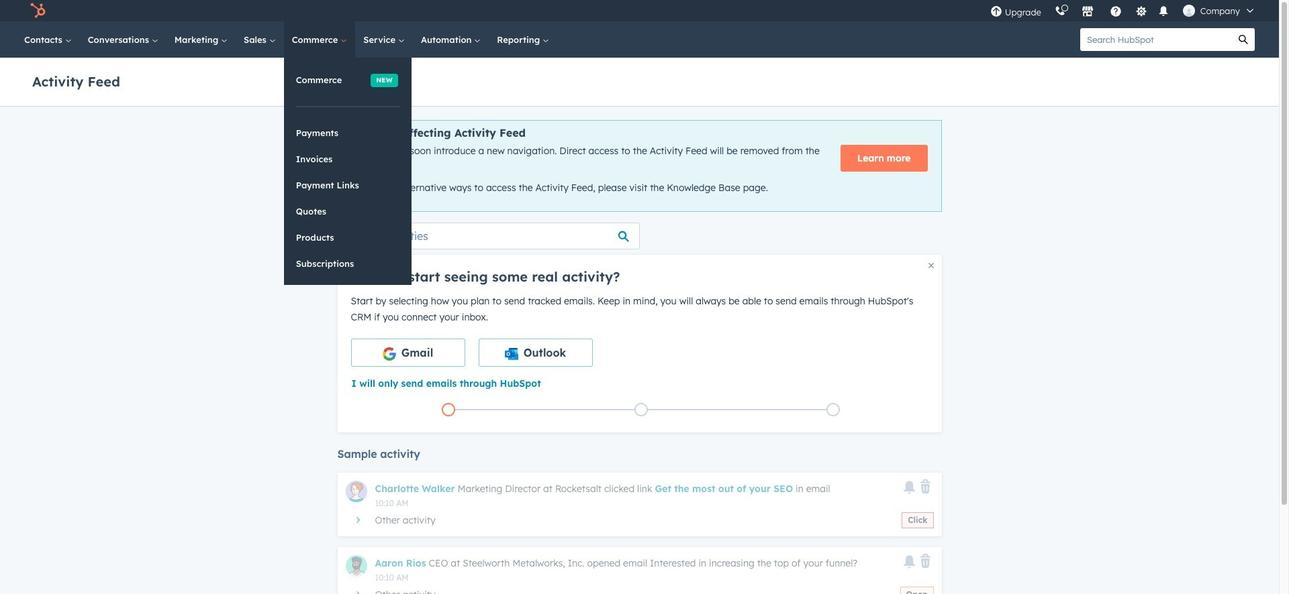 Task type: describe. For each thing, give the bounding box(es) containing it.
onboarding.steps.finalstep.title image
[[830, 407, 837, 414]]

onboarding.steps.sendtrackedemailingmail.title image
[[637, 407, 644, 414]]

Search HubSpot search field
[[1080, 28, 1232, 51]]

marketplaces image
[[1081, 6, 1093, 18]]

close image
[[928, 263, 934, 268]]

jacob simon image
[[1183, 5, 1195, 17]]



Task type: vqa. For each thing, say whether or not it's contained in the screenshot.
Marketplaces image
yes



Task type: locate. For each thing, give the bounding box(es) containing it.
None checkbox
[[351, 339, 465, 367], [478, 339, 592, 367], [351, 339, 465, 367], [478, 339, 592, 367]]

list
[[352, 401, 930, 419]]

Search activities search field
[[337, 223, 639, 250]]

menu
[[983, 0, 1263, 21]]

commerce menu
[[284, 58, 411, 285]]



